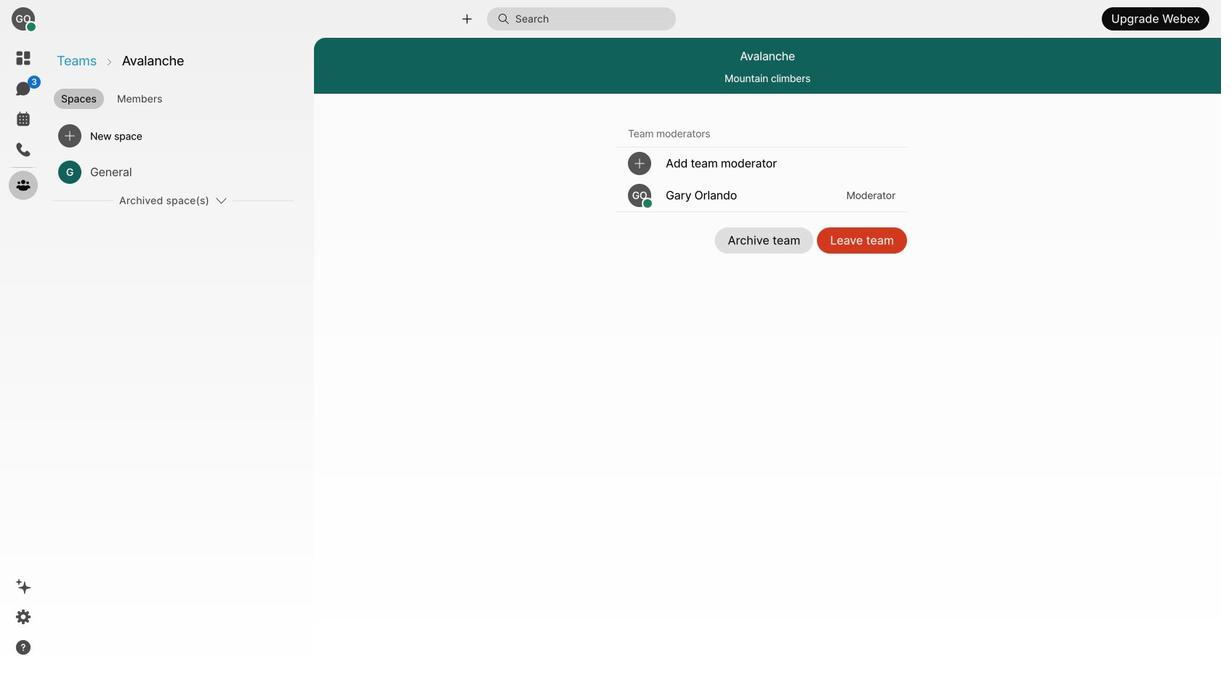 Task type: describe. For each thing, give the bounding box(es) containing it.
connect people image
[[460, 12, 474, 26]]

dashboard image
[[15, 49, 32, 67]]

arrow down_16 image
[[215, 195, 227, 206]]

general list item
[[52, 154, 294, 190]]

team moderators list
[[616, 148, 907, 212]]

teams, has no new notifications image
[[15, 177, 32, 194]]

what's new image
[[15, 578, 32, 595]]

wrapper image inside gary orlando list item
[[643, 199, 653, 209]]



Task type: locate. For each thing, give the bounding box(es) containing it.
gary orlando list item
[[616, 180, 907, 212]]

wrapper image inside add team moderator list item
[[632, 156, 647, 171]]

wrapper image
[[498, 13, 515, 25], [26, 22, 36, 32], [15, 80, 32, 97], [632, 156, 647, 171], [643, 199, 653, 209]]

wrapper image
[[63, 129, 77, 143]]

tab list
[[51, 83, 313, 110]]

calls image
[[15, 141, 32, 158]]

help image
[[15, 639, 32, 656]]

list item
[[52, 118, 294, 154]]

webex tab list
[[9, 44, 41, 200]]

meetings image
[[15, 110, 32, 128]]

navigation
[[0, 38, 47, 675]]

settings image
[[15, 608, 32, 626]]

add team moderator list item
[[616, 148, 907, 180]]



Task type: vqa. For each thing, say whether or not it's contained in the screenshot.
General list item
yes



